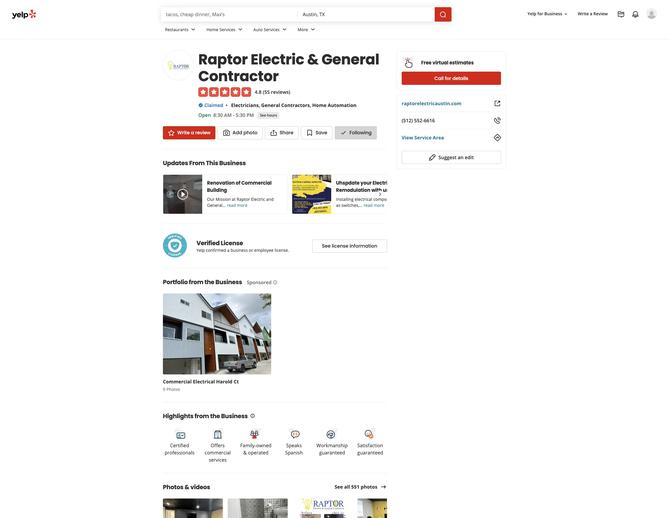 Task type: describe. For each thing, give the bounding box(es) containing it.
satisfaction_guaranteed image
[[364, 428, 376, 440]]

home inside the business categories element
[[207, 27, 219, 32]]

photos & videos
[[163, 484, 210, 492]]

for for yelp
[[538, 11, 544, 17]]

24 external link v2 image
[[494, 100, 501, 107]]

write a review link
[[576, 9, 611, 19]]

a for review
[[191, 129, 194, 136]]

24 chevron down v2 image for restaurants
[[190, 26, 197, 33]]

8:30
[[213, 112, 223, 119]]

remodulation
[[336, 187, 371, 194]]

home services
[[207, 27, 236, 32]]

write a review
[[578, 11, 608, 17]]

commercial electrical harold ct 9 photos
[[163, 379, 239, 393]]

24 phone v2 image
[[494, 117, 501, 124]]

(512) 552-6616
[[402, 117, 435, 124]]

verified
[[197, 239, 220, 248]]

auto services link
[[249, 22, 293, 39]]

service
[[415, 134, 432, 141]]

free virtual estimates
[[421, 59, 474, 66]]

automation
[[328, 102, 357, 109]]

highlights
[[163, 412, 194, 421]]

sponsored
[[247, 279, 272, 286]]

services for auto services
[[264, 27, 280, 32]]

contractors
[[281, 102, 310, 109]]

following
[[350, 129, 372, 136]]

yelp for business button
[[526, 9, 571, 19]]

24 share v2 image
[[270, 129, 277, 137]]

suggest an edit
[[439, 154, 474, 161]]

read for your
[[364, 203, 373, 208]]

certified
[[170, 443, 189, 449]]

24 star v2 image
[[168, 129, 175, 137]]

electrical inside commercial electrical harold ct 9 photos
[[193, 379, 215, 385]]

more
[[298, 27, 308, 32]]

our
[[207, 197, 215, 202]]

speaks
[[286, 443, 302, 449]]

review
[[195, 129, 211, 136]]

updates
[[163, 159, 188, 168]]

reviews)
[[271, 89, 290, 95]]

components,
[[374, 197, 399, 202]]

satisfaction guaranteed
[[358, 443, 383, 457]]

electricians
[[231, 102, 259, 109]]

raptor inside our mission at raptor electric and general…
[[237, 197, 250, 202]]

us!
[[383, 187, 391, 194]]

license
[[332, 243, 349, 250]]

see for see hours
[[260, 113, 266, 118]]

electrical inside uhspdate your electrical & remodulation with us!
[[373, 180, 395, 187]]

yelp for business
[[528, 11, 563, 17]]

previous image for photos & videos element
[[167, 518, 173, 519]]

renovation
[[207, 180, 235, 187]]

suggest an edit button
[[402, 151, 501, 164]]

uhspdate your electrical & remodulation with us! image
[[292, 175, 331, 214]]

license
[[221, 239, 243, 248]]

16 claim filled v2 image
[[198, 103, 203, 108]]

confirmed
[[206, 248, 226, 253]]

review
[[594, 11, 608, 17]]

verified license yelp confirmed a business or employee license.
[[197, 239, 289, 253]]

our mission at raptor electric and general…
[[207, 197, 274, 208]]

auto
[[254, 27, 263, 32]]

restaurants
[[165, 27, 189, 32]]

4.8
[[255, 89, 262, 95]]

switches,…
[[342, 203, 363, 208]]

user actions element
[[523, 8, 666, 44]]

more for electrical
[[374, 203, 384, 208]]

write a review
[[177, 129, 211, 136]]

commercial
[[205, 450, 231, 457]]

renovation of commercial building
[[207, 180, 272, 194]]

Near text field
[[303, 11, 430, 18]]

area
[[433, 134, 444, 141]]

none field find
[[166, 11, 293, 18]]

professionals
[[165, 450, 195, 457]]

general contractors link
[[261, 102, 310, 109]]

previous image for the updates from this business element
[[167, 191, 173, 198]]

highlights from the business
[[163, 412, 248, 421]]

home services link
[[202, 22, 249, 39]]

installing
[[336, 197, 354, 202]]

& left videos
[[185, 484, 189, 492]]

videos
[[190, 484, 210, 492]]

owned
[[256, 443, 272, 449]]

share
[[280, 129, 294, 136]]

bjord u. image
[[647, 8, 657, 19]]

electric inside our mission at raptor electric and general…
[[251, 197, 265, 202]]

add photo link
[[218, 126, 263, 140]]

24 directions v2 image
[[494, 134, 501, 141]]

24 pencil v2 image
[[429, 154, 436, 161]]

general inside raptor electric & general contractor
[[322, 50, 380, 70]]

suggest
[[439, 154, 457, 161]]

business for highlights from the business
[[221, 412, 248, 421]]

add photo
[[233, 129, 258, 136]]

services
[[209, 457, 227, 464]]

employee
[[254, 248, 274, 253]]

and
[[266, 197, 274, 202]]

hours
[[267, 113, 277, 118]]

a for review
[[590, 11, 593, 17]]

write for write a review
[[177, 129, 190, 136]]

business categories element
[[160, 22, 657, 39]]

the for portfolio
[[205, 278, 214, 287]]

harold
[[216, 379, 233, 385]]

pm
[[247, 112, 254, 119]]

see for see all 551 photos
[[335, 484, 343, 491]]

16 chevron down v2 image
[[564, 12, 569, 16]]

offers
[[211, 443, 225, 449]]

24 chevron down v2 image for auto services
[[281, 26, 288, 33]]

call for details button
[[402, 72, 501, 85]]

general…
[[207, 203, 226, 208]]

(55
[[263, 89, 270, 95]]

virtual
[[433, 59, 449, 66]]

workmanship guaranteed
[[317, 443, 348, 457]]

add
[[233, 129, 242, 136]]

24 chevron down v2 image for home services
[[237, 26, 244, 33]]



Task type: vqa. For each thing, say whether or not it's contained in the screenshot.
"owner"
no



Task type: locate. For each thing, give the bounding box(es) containing it.
commercial right 'of'
[[241, 180, 272, 187]]

more link
[[293, 22, 321, 39]]

yelp
[[528, 11, 537, 17], [197, 248, 205, 253]]

2 horizontal spatial 24 chevron down v2 image
[[281, 26, 288, 33]]

2 previous image from the top
[[167, 518, 173, 519]]

photos left videos
[[163, 484, 184, 492]]

(512)
[[402, 117, 413, 124]]

0 vertical spatial commercial
[[241, 180, 272, 187]]

raptor electric & general contractor
[[198, 50, 380, 86]]

raptor right at
[[237, 197, 250, 202]]

photos right 9
[[167, 387, 180, 393]]

4.8 (55 reviews)
[[255, 89, 290, 95]]

0 horizontal spatial see
[[260, 113, 266, 118]]

2 read from the left
[[364, 203, 373, 208]]

1 horizontal spatial for
[[538, 11, 544, 17]]

&
[[307, 50, 319, 70], [396, 180, 400, 187], [243, 450, 247, 457], [185, 484, 189, 492]]

6616
[[424, 117, 435, 124]]

2 horizontal spatial a
[[590, 11, 593, 17]]

contractor
[[198, 66, 279, 86]]

raptorelectricaustin.com link
[[402, 100, 462, 107]]

0 horizontal spatial write
[[177, 129, 190, 136]]

0 horizontal spatial guaranteed
[[319, 450, 345, 457]]

None field
[[166, 11, 293, 18], [303, 11, 430, 18]]

1 horizontal spatial a
[[227, 248, 230, 253]]

the
[[205, 278, 214, 287], [210, 412, 220, 421]]

portfolio from the business element
[[153, 268, 391, 393]]

yelp inside verified license yelp confirmed a business or employee license.
[[197, 248, 205, 253]]

read for of
[[227, 203, 236, 208]]

24 camera v2 image
[[223, 129, 230, 137]]

photos & videos element
[[153, 474, 418, 519]]

0 vertical spatial for
[[538, 11, 544, 17]]

search image
[[440, 11, 447, 18]]

portfolio
[[163, 278, 188, 287]]

updates from this business
[[163, 159, 246, 168]]

2 , from the left
[[310, 102, 311, 109]]

24 chevron down v2 image inside auto services link
[[281, 26, 288, 33]]

, left the home automation link
[[310, 102, 311, 109]]

portfolio from the business
[[163, 278, 242, 287]]

1 horizontal spatial electrical
[[373, 180, 395, 187]]

for left 16 chevron down v2 image
[[538, 11, 544, 17]]

24 arrow right v2 image
[[380, 484, 387, 491]]

details
[[453, 75, 469, 82]]

family-
[[240, 443, 256, 449]]

0 vertical spatial photos
[[167, 387, 180, 393]]

a inside write a review link
[[590, 11, 593, 17]]

photos
[[361, 484, 378, 491]]

photos inside commercial electrical harold ct 9 photos
[[167, 387, 180, 393]]

24 chevron down v2 image inside home services link
[[237, 26, 244, 33]]

following button
[[335, 126, 377, 140]]

read more
[[227, 203, 248, 208], [364, 203, 384, 208]]

guaranteed down satisfaction
[[358, 450, 383, 457]]

more for commercial
[[237, 203, 248, 208]]

read down at
[[227, 203, 236, 208]]

read down "electrical"
[[364, 203, 373, 208]]

1 vertical spatial yelp
[[197, 248, 205, 253]]

24 chevron down v2 image
[[309, 26, 317, 33]]

business logo image
[[163, 50, 194, 80]]

info icon image
[[250, 414, 255, 419], [250, 414, 255, 419]]

more
[[237, 203, 248, 208], [374, 203, 384, 208]]

write left review
[[578, 11, 589, 17]]

0 horizontal spatial home
[[207, 27, 219, 32]]

0 vertical spatial write
[[578, 11, 589, 17]]

call for details
[[435, 75, 469, 82]]

0 horizontal spatial 24 chevron down v2 image
[[190, 26, 197, 33]]

business for updates from this business
[[219, 159, 246, 168]]

open
[[198, 112, 211, 119]]

home down find 'text box' on the left of page
[[207, 27, 219, 32]]

0 vertical spatial a
[[590, 11, 593, 17]]

photos inside photos & videos element
[[163, 484, 184, 492]]

0 vertical spatial raptor
[[198, 50, 248, 70]]

call
[[435, 75, 444, 82]]

for right call
[[445, 75, 451, 82]]

1 24 chevron down v2 image from the left
[[190, 26, 197, 33]]

2 horizontal spatial see
[[335, 484, 343, 491]]

1 horizontal spatial 24 chevron down v2 image
[[237, 26, 244, 33]]

spanish
[[285, 450, 303, 457]]

0 horizontal spatial for
[[445, 75, 451, 82]]

4.8 star rating image
[[198, 87, 251, 97]]

from right portfolio
[[189, 278, 203, 287]]

0 horizontal spatial electrical
[[193, 379, 215, 385]]

1 horizontal spatial see
[[322, 243, 331, 250]]

business for portfolio from the business
[[216, 278, 242, 287]]

guaranteed
[[319, 450, 345, 457], [358, 450, 383, 457]]

speaks_spanish image
[[288, 428, 300, 440]]

write a review link
[[163, 126, 216, 140]]

view
[[402, 134, 413, 141]]

1 horizontal spatial none field
[[303, 11, 430, 18]]

see left license
[[322, 243, 331, 250]]

home automation link
[[312, 102, 357, 109]]

0 vertical spatial from
[[189, 278, 203, 287]]

for for call
[[445, 75, 451, 82]]

operated
[[248, 450, 269, 457]]

speaks spanish
[[285, 443, 303, 457]]

0 horizontal spatial general
[[261, 102, 280, 109]]

1 horizontal spatial services
[[264, 27, 280, 32]]

1 vertical spatial electric
[[251, 197, 265, 202]]

0 horizontal spatial ,
[[259, 102, 260, 109]]

read more for of
[[227, 203, 248, 208]]

services right auto
[[264, 27, 280, 32]]

guaranteed down workmanship
[[319, 450, 345, 457]]

24 chevron down v2 image right restaurants
[[190, 26, 197, 33]]

workmanship_guaranteed image
[[326, 428, 338, 440]]

am
[[224, 112, 232, 119]]

see left hours
[[260, 113, 266, 118]]

commercial inside commercial electrical harold ct 9 photos
[[163, 379, 192, 385]]

0 vertical spatial electrical
[[373, 180, 395, 187]]

0 vertical spatial the
[[205, 278, 214, 287]]

offers_commercial_services image
[[212, 428, 224, 440]]

0 vertical spatial previous image
[[167, 191, 173, 198]]

1 horizontal spatial guaranteed
[[358, 450, 383, 457]]

restaurants link
[[160, 22, 202, 39]]

photo
[[244, 129, 258, 136]]

see inside "see all 551 photos" link
[[335, 484, 343, 491]]

1 previous image from the top
[[167, 191, 173, 198]]

& down more link
[[307, 50, 319, 70]]

24 save outline v2 image
[[306, 129, 313, 137]]

family_owned_operated image
[[250, 428, 262, 440]]

write
[[578, 11, 589, 17], [177, 129, 190, 136]]

none field "near"
[[303, 11, 430, 18]]

free
[[421, 59, 432, 66]]

from for highlights
[[195, 412, 209, 421]]

0 horizontal spatial read
[[227, 203, 236, 208]]

information
[[350, 243, 377, 250]]

ct
[[234, 379, 239, 385]]

,
[[259, 102, 260, 109], [310, 102, 311, 109]]

a left the review
[[191, 129, 194, 136]]

2 24 chevron down v2 image from the left
[[237, 26, 244, 33]]

1 vertical spatial home
[[312, 102, 327, 109]]

1 horizontal spatial general
[[322, 50, 380, 70]]

2 services from the left
[[264, 27, 280, 32]]

0 horizontal spatial services
[[220, 27, 236, 32]]

1 horizontal spatial write
[[578, 11, 589, 17]]

a inside write a review link
[[191, 129, 194, 136]]

0 vertical spatial yelp
[[528, 11, 537, 17]]

read more down at
[[227, 203, 248, 208]]

write right the 24 star v2 icon
[[177, 129, 190, 136]]

Find text field
[[166, 11, 293, 18]]

next image
[[377, 518, 383, 519]]

1 vertical spatial general
[[261, 102, 280, 109]]

uhspdate your electrical & remodulation with us!
[[336, 180, 400, 194]]

raptorelectricaustin.com
[[402, 100, 462, 107]]

1 vertical spatial for
[[445, 75, 451, 82]]

the for highlights
[[210, 412, 220, 421]]

0 horizontal spatial a
[[191, 129, 194, 136]]

3 24 chevron down v2 image from the left
[[281, 26, 288, 33]]

raptor down home services link
[[198, 50, 248, 70]]

0 vertical spatial home
[[207, 27, 219, 32]]

for inside button
[[445, 75, 451, 82]]

your
[[361, 180, 372, 187]]

save
[[316, 129, 327, 136]]

write inside the user actions element
[[578, 11, 589, 17]]

of
[[236, 180, 240, 187]]

1 vertical spatial previous image
[[167, 518, 173, 519]]

1 guaranteed from the left
[[319, 450, 345, 457]]

see inside see hours link
[[260, 113, 266, 118]]

yelp inside button
[[528, 11, 537, 17]]

1 horizontal spatial ,
[[310, 102, 311, 109]]

1 vertical spatial commercial
[[163, 379, 192, 385]]

& inside raptor electric & general contractor
[[307, 50, 319, 70]]

guaranteed for workmanship guaranteed
[[319, 450, 345, 457]]

2 read more from the left
[[364, 203, 384, 208]]

1 vertical spatial electrical
[[193, 379, 215, 385]]

a left business
[[227, 248, 230, 253]]

1 vertical spatial photos
[[163, 484, 184, 492]]

electrical
[[355, 197, 372, 202]]

1 read more from the left
[[227, 203, 248, 208]]

photos
[[167, 387, 180, 393], [163, 484, 184, 492]]

1 horizontal spatial read more
[[364, 203, 384, 208]]

claimed
[[204, 102, 223, 109]]

view service area link
[[402, 134, 444, 141]]

1 horizontal spatial commercial
[[241, 180, 272, 187]]

read more down "electrical"
[[364, 203, 384, 208]]

electrical up us!
[[373, 180, 395, 187]]

from
[[189, 159, 205, 168]]

0 horizontal spatial read more
[[227, 203, 248, 208]]

electrical left 'harold'
[[193, 379, 215, 385]]

see hours
[[260, 113, 277, 118]]

1 horizontal spatial more
[[374, 203, 384, 208]]

guaranteed for satisfaction guaranteed
[[358, 450, 383, 457]]

commercial up 9
[[163, 379, 192, 385]]

16 info v2 image
[[273, 280, 278, 285]]

& inside uhspdate your electrical & remodulation with us!
[[396, 180, 400, 187]]

see for see license information
[[322, 243, 331, 250]]

, down 4.8
[[259, 102, 260, 109]]

as
[[336, 203, 341, 208]]

raptor inside raptor electric & general contractor
[[198, 50, 248, 70]]

1 services from the left
[[220, 27, 236, 32]]

24 chevron down v2 image left auto
[[237, 26, 244, 33]]

& inside family-owned & operated
[[243, 450, 247, 457]]

save button
[[301, 126, 333, 140]]

from for portfolio
[[189, 278, 203, 287]]

a left review
[[590, 11, 593, 17]]

1 vertical spatial write
[[177, 129, 190, 136]]

2 guaranteed from the left
[[358, 450, 383, 457]]

previous image
[[167, 191, 173, 198], [167, 518, 173, 519]]

commercial inside renovation of commercial building
[[241, 180, 272, 187]]

1 vertical spatial a
[[191, 129, 194, 136]]

for inside button
[[538, 11, 544, 17]]

see all 551 photos
[[335, 484, 378, 491]]

24 chevron down v2 image inside restaurants link
[[190, 26, 197, 33]]

1 none field from the left
[[166, 11, 293, 18]]

notifications image
[[632, 11, 639, 18]]

more down components,
[[374, 203, 384, 208]]

satisfaction
[[358, 443, 383, 449]]

uhspdate
[[336, 180, 360, 187]]

0 horizontal spatial commercial
[[163, 379, 192, 385]]

None search field
[[161, 7, 453, 22]]

2 more from the left
[[374, 203, 384, 208]]

electric inside raptor electric & general contractor
[[251, 50, 304, 70]]

home left automation
[[312, 102, 327, 109]]

share button
[[265, 126, 299, 140]]

edit
[[465, 154, 474, 161]]

write for write a review
[[578, 11, 589, 17]]

certified_professionals image
[[174, 428, 186, 440]]

0 horizontal spatial none field
[[166, 11, 293, 18]]

see left all
[[335, 484, 343, 491]]

a inside verified license yelp confirmed a business or employee license.
[[227, 248, 230, 253]]

1 horizontal spatial read
[[364, 203, 373, 208]]

1 horizontal spatial yelp
[[528, 11, 537, 17]]

projects image
[[618, 11, 625, 18]]

0 vertical spatial see
[[260, 113, 266, 118]]

guaranteed inside workmanship guaranteed
[[319, 450, 345, 457]]

see inside see license information 'button'
[[322, 243, 331, 250]]

1 more from the left
[[237, 203, 248, 208]]

see license information button
[[312, 240, 387, 253]]

at
[[232, 197, 236, 202]]

2 none field from the left
[[303, 11, 430, 18]]

certified professionals
[[165, 443, 195, 457]]

1 vertical spatial raptor
[[237, 197, 250, 202]]

more down renovation of commercial building in the left of the page
[[237, 203, 248, 208]]

1 vertical spatial the
[[210, 412, 220, 421]]

& up components,
[[396, 180, 400, 187]]

1 , from the left
[[259, 102, 260, 109]]

general
[[322, 50, 380, 70], [261, 102, 280, 109]]

-
[[233, 112, 235, 119]]

0 vertical spatial electric
[[251, 50, 304, 70]]

24 checkmark v2 image
[[340, 129, 347, 137]]

2 vertical spatial a
[[227, 248, 230, 253]]

read
[[227, 203, 236, 208], [364, 203, 373, 208]]

electricians link
[[231, 102, 259, 109]]

read more for your
[[364, 203, 384, 208]]

auto services
[[254, 27, 280, 32]]

estimates
[[450, 59, 474, 66]]

& down family-
[[243, 450, 247, 457]]

business
[[231, 248, 248, 253]]

services for home services
[[220, 27, 236, 32]]

0 horizontal spatial more
[[237, 203, 248, 208]]

this
[[206, 159, 218, 168]]

business inside button
[[545, 11, 563, 17]]

1 read from the left
[[227, 203, 236, 208]]

1 vertical spatial from
[[195, 412, 209, 421]]

next image
[[377, 191, 383, 198]]

24 chevron down v2 image right auto services
[[281, 26, 288, 33]]

0 vertical spatial general
[[322, 50, 380, 70]]

1 vertical spatial see
[[322, 243, 331, 250]]

renovation of commercial building image
[[163, 175, 202, 214]]

24 chevron down v2 image
[[190, 26, 197, 33], [237, 26, 244, 33], [281, 26, 288, 33]]

1 horizontal spatial home
[[312, 102, 327, 109]]

from right highlights
[[195, 412, 209, 421]]

updates from this business element
[[153, 149, 416, 214]]

services down find 'text box' on the left of page
[[220, 27, 236, 32]]

2 vertical spatial see
[[335, 484, 343, 491]]

0 horizontal spatial yelp
[[197, 248, 205, 253]]



